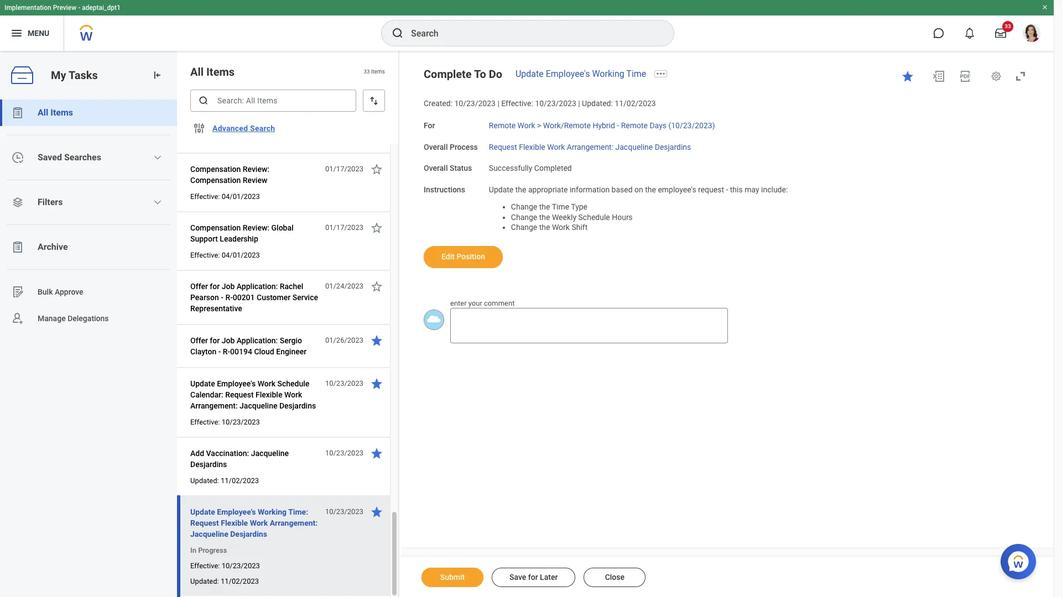 Task type: vqa. For each thing, say whether or not it's contained in the screenshot.


Task type: describe. For each thing, give the bounding box(es) containing it.
33 for 33
[[1005, 23, 1011, 29]]

implementation preview -   adeptai_dpt1
[[4, 4, 121, 12]]

offer for job application: sergio clayton ‎- r-00194 cloud engineer button
[[190, 334, 319, 359]]

01/26/2023
[[325, 336, 364, 345]]

in
[[190, 547, 196, 555]]

the left shift
[[539, 223, 550, 232]]

00194
[[230, 348, 252, 356]]

adeptai_dpt1
[[82, 4, 121, 12]]

remote work > work/remote hybrid - remote days (10/23/2023)
[[489, 121, 715, 130]]

star image for add vaccination: jacqueline desjardins
[[370, 447, 383, 460]]

chevron down image
[[153, 198, 162, 207]]

compensation review: compensation review button
[[190, 163, 319, 187]]

shift
[[572, 223, 588, 232]]

enter your comment
[[450, 299, 515, 308]]

representative
[[190, 304, 242, 313]]

desjardins inside add vaccination: jacqueline desjardins
[[190, 460, 227, 469]]

comment
[[484, 299, 515, 308]]

for
[[424, 121, 435, 130]]

update employee's working time
[[516, 69, 646, 79]]

close environment banner image
[[1042, 4, 1049, 11]]

schedule inside the change the time type change the weekly schedule hours change the work shift
[[579, 213, 610, 222]]

all items inside item list element
[[190, 65, 235, 79]]

rename image
[[11, 286, 24, 299]]

approve
[[55, 288, 83, 296]]

1 vertical spatial updated:
[[190, 477, 219, 485]]

progress
[[198, 547, 227, 555]]

appropriate
[[528, 185, 568, 194]]

sergio
[[280, 336, 302, 345]]

bulk approve
[[38, 288, 83, 296]]

desjardins inside request flexible work arrangement: jacqueline desjardins link
[[655, 142, 691, 151]]

offer for job application: rachel pearson ‎- r-00201 customer service representative
[[190, 282, 318, 313]]

1 vertical spatial 11/02/2023
[[221, 477, 259, 485]]

update employee's work schedule calendar: request flexible work arrangement: jacqueline desjardins
[[190, 380, 316, 411]]

add vaccination: jacqueline desjardins
[[190, 449, 289, 469]]

01/24/2023
[[325, 282, 364, 291]]

star image for update employee's working time: request flexible work arrangement: jacqueline desjardins
[[370, 506, 383, 519]]

33 items
[[364, 69, 385, 75]]

close
[[605, 573, 625, 582]]

may
[[745, 185, 760, 194]]

2 star image from the top
[[370, 334, 383, 348]]

jacqueline inside the update employee's working time: request flexible work arrangement: jacqueline desjardins
[[190, 530, 228, 539]]

overall status
[[424, 164, 472, 173]]

saved searches
[[38, 152, 101, 163]]

Search: All Items text field
[[190, 90, 356, 112]]

request flexible work arrangement: jacqueline desjardins
[[489, 142, 691, 151]]

arrangement: inside the update employee's working time: request flexible work arrangement: jacqueline desjardins
[[270, 519, 318, 528]]

working for time:
[[258, 508, 287, 517]]

action bar region
[[400, 557, 1054, 598]]

in progress
[[190, 547, 227, 555]]

clipboard image for archive
[[11, 241, 24, 254]]

my
[[51, 68, 66, 82]]

enter
[[450, 299, 467, 308]]

completed
[[534, 164, 572, 173]]

user plus image
[[11, 312, 24, 325]]

save for later button
[[492, 568, 576, 588]]

(10/23/2023)
[[669, 121, 715, 130]]

employee's for update employee's working time
[[546, 69, 590, 79]]

support
[[190, 235, 218, 243]]

employee's for update employee's working time: request flexible work arrangement: jacqueline desjardins
[[217, 508, 256, 517]]

customer
[[257, 293, 291, 302]]

item list element
[[177, 0, 400, 598]]

compensation review: compensation review
[[190, 165, 270, 185]]

offer for offer for job application: sergio clayton ‎- r-00194 cloud engineer
[[190, 336, 208, 345]]

effective: for compensation review: global support leadership
[[190, 251, 220, 260]]

list containing all items
[[0, 100, 177, 332]]

overall for overall status
[[424, 164, 448, 173]]

menu button
[[0, 15, 64, 51]]

view printable version (pdf) image
[[959, 70, 972, 83]]

rachel
[[280, 282, 303, 291]]

effective: 04/01/2023 for support
[[190, 251, 260, 260]]

update for update employee's working time
[[516, 69, 544, 79]]

chevron down image
[[153, 153, 162, 162]]

vaccination:
[[206, 449, 249, 458]]

2 horizontal spatial arrangement:
[[567, 142, 614, 151]]

created:
[[424, 99, 453, 108]]

update employee's work schedule calendar: request flexible work arrangement: jacqueline desjardins button
[[190, 377, 319, 413]]

job for 00201
[[222, 282, 235, 291]]

searches
[[64, 152, 101, 163]]

request inside the update employee's working time: request flexible work arrangement: jacqueline desjardins
[[190, 519, 219, 528]]

application: for customer
[[237, 282, 278, 291]]

pearson
[[190, 293, 219, 302]]

position
[[457, 252, 485, 261]]

my tasks element
[[0, 51, 177, 598]]

time:
[[288, 508, 308, 517]]

04/01/2023 for review
[[222, 193, 260, 201]]

edit
[[442, 252, 455, 261]]

menu banner
[[0, 0, 1054, 51]]

calendar:
[[190, 391, 223, 400]]

manage delegations link
[[0, 305, 177, 332]]

update employee's working time: request flexible work arrangement: jacqueline desjardins
[[190, 508, 318, 539]]

export to excel image
[[932, 70, 946, 83]]

request inside update employee's work schedule calendar: request flexible work arrangement: jacqueline desjardins
[[225, 391, 254, 400]]

perspective image
[[11, 196, 24, 209]]

star image for update employee's work schedule calendar: request flexible work arrangement: jacqueline desjardins
[[370, 377, 383, 391]]

time inside the change the time type change the weekly schedule hours change the work shift
[[552, 202, 569, 211]]

information
[[570, 185, 610, 194]]

archive button
[[0, 234, 177, 261]]

transformation import image
[[152, 70, 163, 81]]

search image
[[391, 27, 405, 40]]

r- for 00194
[[223, 348, 230, 356]]

weekly
[[552, 213, 577, 222]]

fullscreen image
[[1014, 70, 1028, 83]]

justify image
[[10, 27, 23, 40]]

enter your comment text field
[[450, 308, 728, 344]]

3 change from the top
[[511, 223, 537, 232]]

2 effective: 10/23/2023 from the top
[[190, 562, 260, 571]]

2 updated: 11/02/2023 from the top
[[190, 578, 259, 586]]

star image for compensation review: global support leadership
[[370, 221, 383, 235]]

jacqueline inside update employee's work schedule calendar: request flexible work arrangement: jacqueline desjardins
[[240, 402, 277, 411]]

request flexible work arrangement: jacqueline desjardins link
[[489, 140, 691, 151]]

work inside the update employee's working time: request flexible work arrangement: jacqueline desjardins
[[250, 519, 268, 528]]

advanced
[[212, 124, 248, 133]]

add
[[190, 449, 204, 458]]

effective: down do
[[501, 99, 533, 108]]

00201
[[233, 293, 255, 302]]

flexible inside update employee's work schedule calendar: request flexible work arrangement: jacqueline desjardins
[[256, 391, 282, 400]]

Search Workday  search field
[[411, 21, 651, 45]]

change the time type change the weekly schedule hours change the work shift
[[511, 202, 633, 232]]

2 vertical spatial 11/02/2023
[[221, 578, 259, 586]]

created: 10/23/2023 | effective: 10/23/2023 | updated: 11/02/2023
[[424, 99, 656, 108]]

based
[[612, 185, 633, 194]]

1 change from the top
[[511, 202, 537, 211]]

work inside 'link'
[[518, 121, 535, 130]]

configure image
[[193, 122, 206, 135]]

schedule inside update employee's work schedule calendar: request flexible work arrangement: jacqueline desjardins
[[277, 380, 309, 388]]

update for update employee's work schedule calendar: request flexible work arrangement: jacqueline desjardins
[[190, 380, 215, 388]]

the down successfully completed
[[516, 185, 526, 194]]

sort image
[[369, 95, 380, 106]]

2 horizontal spatial flexible
[[519, 142, 545, 151]]

on
[[635, 185, 643, 194]]

submit button
[[422, 568, 484, 588]]

0 vertical spatial 11/02/2023
[[615, 99, 656, 108]]

1 effective: 10/23/2023 from the top
[[190, 418, 260, 427]]

work inside the change the time type change the weekly schedule hours change the work shift
[[552, 223, 570, 232]]

desjardins inside the update employee's working time: request flexible work arrangement: jacqueline desjardins
[[230, 530, 267, 539]]

service
[[293, 293, 318, 302]]

include:
[[761, 185, 788, 194]]

save
[[510, 573, 526, 582]]

save for later
[[510, 573, 558, 582]]



Task type: locate. For each thing, give the bounding box(es) containing it.
01/17/2023 for compensation review: compensation review
[[325, 165, 364, 173]]

items up search icon
[[206, 65, 235, 79]]

0 vertical spatial for
[[210, 282, 220, 291]]

compensation up support
[[190, 224, 241, 232]]

2 vertical spatial request
[[190, 519, 219, 528]]

effective: 10/23/2023 up vaccination:
[[190, 418, 260, 427]]

0 vertical spatial application:
[[237, 282, 278, 291]]

overall up instructions
[[424, 164, 448, 173]]

2 application: from the top
[[237, 336, 278, 345]]

0 vertical spatial 04/01/2023
[[222, 193, 260, 201]]

1 vertical spatial all items
[[38, 107, 73, 118]]

employee's
[[658, 185, 696, 194]]

2 offer from the top
[[190, 336, 208, 345]]

job for 00194
[[222, 336, 235, 345]]

2 01/17/2023 from the top
[[325, 224, 364, 232]]

1 vertical spatial working
[[258, 508, 287, 517]]

1 horizontal spatial arrangement:
[[270, 519, 318, 528]]

process
[[450, 142, 478, 151]]

‎- for pearson
[[221, 293, 224, 302]]

2 vertical spatial star image
[[370, 280, 383, 293]]

job up 00194
[[222, 336, 235, 345]]

1 vertical spatial application:
[[237, 336, 278, 345]]

bulk
[[38, 288, 53, 296]]

items inside item list element
[[206, 65, 235, 79]]

flexible
[[519, 142, 545, 151], [256, 391, 282, 400], [221, 519, 248, 528]]

33 for 33 items
[[364, 69, 370, 75]]

hybrid
[[593, 121, 615, 130]]

1 vertical spatial compensation
[[190, 176, 241, 185]]

2 overall from the top
[[424, 164, 448, 173]]

1 horizontal spatial remote
[[621, 121, 648, 130]]

04/01/2023 down review
[[222, 193, 260, 201]]

flexible up the overall status 'element'
[[519, 142, 545, 151]]

04/01/2023 for support
[[222, 251, 260, 260]]

for up pearson
[[210, 282, 220, 291]]

1 vertical spatial all
[[38, 107, 48, 118]]

3 star image from the top
[[370, 377, 383, 391]]

1 vertical spatial -
[[617, 121, 619, 130]]

11/02/2023 up days on the top
[[615, 99, 656, 108]]

compensation down advanced
[[190, 165, 241, 174]]

1 vertical spatial flexible
[[256, 391, 282, 400]]

overall down for
[[424, 142, 448, 151]]

manage delegations
[[38, 314, 109, 323]]

0 vertical spatial time
[[627, 69, 646, 79]]

1 horizontal spatial -
[[617, 121, 619, 130]]

0 horizontal spatial items
[[50, 107, 73, 118]]

update up the created: 10/23/2023 | effective: 10/23/2023 | updated: 11/02/2023
[[516, 69, 544, 79]]

1 horizontal spatial working
[[592, 69, 625, 79]]

employee's inside the update employee's working time: request flexible work arrangement: jacqueline desjardins
[[217, 508, 256, 517]]

arrangement: down remote work > work/remote hybrid - remote days (10/23/2023)
[[567, 142, 614, 151]]

33 left profile logan mcneil icon
[[1005, 23, 1011, 29]]

overall for overall process
[[424, 142, 448, 151]]

tasks
[[69, 68, 98, 82]]

1 04/01/2023 from the top
[[222, 193, 260, 201]]

update down successfully
[[489, 185, 514, 194]]

clipboard image
[[11, 106, 24, 120], [11, 241, 24, 254]]

clipboard image up clock check icon
[[11, 106, 24, 120]]

compensation
[[190, 165, 241, 174], [190, 176, 241, 185], [190, 224, 241, 232]]

edit position
[[442, 252, 485, 261]]

3 compensation from the top
[[190, 224, 241, 232]]

0 horizontal spatial time
[[552, 202, 569, 211]]

0 vertical spatial overall
[[424, 142, 448, 151]]

r- right clayton
[[223, 348, 230, 356]]

schedule down "engineer"
[[277, 380, 309, 388]]

work/remote
[[543, 121, 591, 130]]

all up search icon
[[190, 65, 204, 79]]

arrangement: down calendar:
[[190, 402, 238, 411]]

arrangement: inside update employee's work schedule calendar: request flexible work arrangement: jacqueline desjardins
[[190, 402, 238, 411]]

- inside menu banner
[[78, 4, 80, 12]]

update for update the appropriate information based on the employee's request - this may include:
[[489, 185, 514, 194]]

jacqueline down days on the top
[[616, 142, 653, 151]]

1 vertical spatial items
[[50, 107, 73, 118]]

compensation review: global support leadership button
[[190, 221, 319, 246]]

request up in progress
[[190, 519, 219, 528]]

1 overall from the top
[[424, 142, 448, 151]]

effective: for update employee's work schedule calendar: request flexible work arrangement: jacqueline desjardins
[[190, 418, 220, 427]]

effective: 10/23/2023 down the "progress"
[[190, 562, 260, 571]]

inbox large image
[[995, 28, 1007, 39]]

0 vertical spatial updated: 11/02/2023
[[190, 477, 259, 485]]

archive
[[38, 242, 68, 252]]

‎- inside offer for job application: sergio clayton ‎- r-00194 cloud engineer
[[218, 348, 221, 356]]

all items up search icon
[[190, 65, 235, 79]]

r- for 00201
[[225, 293, 233, 302]]

‎- up representative
[[221, 293, 224, 302]]

implementation
[[4, 4, 51, 12]]

submit
[[440, 573, 465, 582]]

all inside button
[[38, 107, 48, 118]]

for
[[210, 282, 220, 291], [210, 336, 220, 345], [528, 573, 538, 582]]

offer up clayton
[[190, 336, 208, 345]]

0 horizontal spatial -
[[78, 4, 80, 12]]

desjardins inside update employee's work schedule calendar: request flexible work arrangement: jacqueline desjardins
[[279, 402, 316, 411]]

1 vertical spatial time
[[552, 202, 569, 211]]

2 vertical spatial -
[[726, 185, 728, 194]]

job inside offer for job application: rachel pearson ‎- r-00201 customer service representative
[[222, 282, 235, 291]]

change
[[511, 202, 537, 211], [511, 213, 537, 222], [511, 223, 537, 232]]

offer for offer for job application: rachel pearson ‎- r-00201 customer service representative
[[190, 282, 208, 291]]

0 horizontal spatial all
[[38, 107, 48, 118]]

jacqueline inside add vaccination: jacqueline desjardins
[[251, 449, 289, 458]]

for inside offer for job application: sergio clayton ‎- r-00194 cloud engineer
[[210, 336, 220, 345]]

review: inside compensation review: compensation review
[[243, 165, 270, 174]]

effective: 10/23/2023
[[190, 418, 260, 427], [190, 562, 260, 571]]

1 vertical spatial employee's
[[217, 380, 256, 388]]

offer inside offer for job application: rachel pearson ‎- r-00201 customer service representative
[[190, 282, 208, 291]]

all up saved
[[38, 107, 48, 118]]

01/17/2023 for compensation review: global support leadership
[[325, 224, 364, 232]]

remote left >
[[489, 121, 516, 130]]

clipboard image inside all items button
[[11, 106, 24, 120]]

1 vertical spatial offer
[[190, 336, 208, 345]]

for for clayton
[[210, 336, 220, 345]]

0 vertical spatial updated:
[[582, 99, 613, 108]]

remote left days on the top
[[621, 121, 648, 130]]

2 vertical spatial change
[[511, 223, 537, 232]]

1 compensation from the top
[[190, 165, 241, 174]]

2 vertical spatial updated:
[[190, 578, 219, 586]]

updated: up remote work > work/remote hybrid - remote days (10/23/2023) 'link'
[[582, 99, 613, 108]]

effective: 04/01/2023 down compensation review: compensation review in the top left of the page
[[190, 193, 260, 201]]

r- inside offer for job application: sergio clayton ‎- r-00194 cloud engineer
[[223, 348, 230, 356]]

1 horizontal spatial |
[[578, 99, 580, 108]]

search image
[[198, 95, 209, 106]]

effective: down support
[[190, 251, 220, 260]]

leadership
[[220, 235, 258, 243]]

1 01/17/2023 from the top
[[325, 165, 364, 173]]

advanced search
[[212, 124, 275, 133]]

your
[[469, 299, 482, 308]]

offer inside offer for job application: sergio clayton ‎- r-00194 cloud engineer
[[190, 336, 208, 345]]

1 horizontal spatial all items
[[190, 65, 235, 79]]

1 vertical spatial for
[[210, 336, 220, 345]]

1 horizontal spatial request
[[225, 391, 254, 400]]

update the appropriate information based on the employee's request - this may include:
[[489, 185, 788, 194]]

0 vertical spatial request
[[489, 142, 517, 151]]

r- up representative
[[225, 293, 233, 302]]

effective: 04/01/2023 down leadership at left top
[[190, 251, 260, 260]]

the right on
[[645, 185, 656, 194]]

work
[[518, 121, 535, 130], [547, 142, 565, 151], [552, 223, 570, 232], [258, 380, 276, 388], [284, 391, 302, 400], [250, 519, 268, 528]]

time
[[627, 69, 646, 79], [552, 202, 569, 211]]

job
[[222, 282, 235, 291], [222, 336, 235, 345]]

update for update employee's working time: request flexible work arrangement: jacqueline desjardins
[[190, 508, 215, 517]]

2 clipboard image from the top
[[11, 241, 24, 254]]

1 horizontal spatial all
[[190, 65, 204, 79]]

update employee's working time link
[[516, 69, 646, 79]]

1 vertical spatial clipboard image
[[11, 241, 24, 254]]

0 vertical spatial schedule
[[579, 213, 610, 222]]

working up remote work > work/remote hybrid - remote days (10/23/2023) 'link'
[[592, 69, 625, 79]]

flexible down cloud
[[256, 391, 282, 400]]

days
[[650, 121, 667, 130]]

1 | from the left
[[498, 99, 500, 108]]

for for pearson
[[210, 282, 220, 291]]

1 vertical spatial 04/01/2023
[[222, 251, 260, 260]]

1 horizontal spatial flexible
[[256, 391, 282, 400]]

0 vertical spatial job
[[222, 282, 235, 291]]

0 horizontal spatial |
[[498, 99, 500, 108]]

1 effective: 04/01/2023 from the top
[[190, 193, 260, 201]]

r- inside offer for job application: rachel pearson ‎- r-00201 customer service representative
[[225, 293, 233, 302]]

1 offer from the top
[[190, 282, 208, 291]]

1 vertical spatial overall
[[424, 164, 448, 173]]

2 remote from the left
[[621, 121, 648, 130]]

clock check image
[[11, 151, 24, 164]]

1 vertical spatial effective: 04/01/2023
[[190, 251, 260, 260]]

compensation inside compensation review: global support leadership
[[190, 224, 241, 232]]

updated: 11/02/2023 down the "progress"
[[190, 578, 259, 586]]

employee's up calendar:
[[217, 380, 256, 388]]

effective: for compensation review: compensation review
[[190, 193, 220, 201]]

review: inside compensation review: global support leadership
[[243, 224, 270, 232]]

compensation for compensation review: compensation review
[[190, 165, 241, 174]]

employee's up the "progress"
[[217, 508, 256, 517]]

jacqueline right vaccination:
[[251, 449, 289, 458]]

star image for 01/24/2023
[[370, 280, 383, 293]]

04/01/2023 down leadership at left top
[[222, 251, 260, 260]]

request right calendar:
[[225, 391, 254, 400]]

review: up leadership at left top
[[243, 224, 270, 232]]

0 horizontal spatial 33
[[364, 69, 370, 75]]

‎- inside offer for job application: rachel pearson ‎- r-00201 customer service representative
[[221, 293, 224, 302]]

working inside the update employee's working time: request flexible work arrangement: jacqueline desjardins
[[258, 508, 287, 517]]

0 vertical spatial r-
[[225, 293, 233, 302]]

0 vertical spatial clipboard image
[[11, 106, 24, 120]]

remote work > work/remote hybrid - remote days (10/23/2023) link
[[489, 119, 715, 130]]

clipboard image inside archive button
[[11, 241, 24, 254]]

10/23/2023
[[455, 99, 496, 108], [535, 99, 576, 108], [325, 380, 364, 388], [222, 418, 260, 427], [325, 449, 364, 458], [325, 508, 364, 516], [222, 562, 260, 571]]

0 vertical spatial 01/17/2023
[[325, 165, 364, 173]]

1 horizontal spatial time
[[627, 69, 646, 79]]

application: for cloud
[[237, 336, 278, 345]]

1 vertical spatial 01/17/2023
[[325, 224, 364, 232]]

star image
[[901, 70, 915, 83], [370, 163, 383, 176], [370, 280, 383, 293]]

0 vertical spatial working
[[592, 69, 625, 79]]

the
[[516, 185, 526, 194], [645, 185, 656, 194], [539, 202, 550, 211], [539, 213, 550, 222], [539, 223, 550, 232]]

1 updated: 11/02/2023 from the top
[[190, 477, 259, 485]]

profile logan mcneil image
[[1023, 24, 1041, 44]]

all inside item list element
[[190, 65, 204, 79]]

1 horizontal spatial 33
[[1005, 23, 1011, 29]]

flexible up the "progress"
[[221, 519, 248, 528]]

0 vertical spatial ‎-
[[221, 293, 224, 302]]

update inside update employee's work schedule calendar: request flexible work arrangement: jacqueline desjardins
[[190, 380, 215, 388]]

2 04/01/2023 from the top
[[222, 251, 260, 260]]

all items down my
[[38, 107, 73, 118]]

list
[[0, 100, 177, 332]]

my tasks
[[51, 68, 98, 82]]

33 inside item list element
[[364, 69, 370, 75]]

- right preview
[[78, 4, 80, 12]]

updated: down 'add'
[[190, 477, 219, 485]]

1 vertical spatial effective: 10/23/2023
[[190, 562, 260, 571]]

items inside button
[[50, 107, 73, 118]]

working left time:
[[258, 508, 287, 517]]

all items inside button
[[38, 107, 73, 118]]

2 vertical spatial arrangement:
[[270, 519, 318, 528]]

1 star image from the top
[[370, 221, 383, 235]]

‎- right clayton
[[218, 348, 221, 356]]

0 horizontal spatial request
[[190, 519, 219, 528]]

this
[[730, 185, 743, 194]]

employee's for update employee's work schedule calendar: request flexible work arrangement: jacqueline desjardins
[[217, 380, 256, 388]]

job up '00201'
[[222, 282, 235, 291]]

star image
[[370, 221, 383, 235], [370, 334, 383, 348], [370, 377, 383, 391], [370, 447, 383, 460], [370, 506, 383, 519]]

clipboard image left archive
[[11, 241, 24, 254]]

1 clipboard image from the top
[[11, 106, 24, 120]]

| up work/remote
[[578, 99, 580, 108]]

jacqueline up in progress
[[190, 530, 228, 539]]

33
[[1005, 23, 1011, 29], [364, 69, 370, 75]]

1 vertical spatial 33
[[364, 69, 370, 75]]

1 job from the top
[[222, 282, 235, 291]]

0 vertical spatial change
[[511, 202, 537, 211]]

to
[[474, 68, 486, 81]]

2 vertical spatial compensation
[[190, 224, 241, 232]]

1 horizontal spatial schedule
[[579, 213, 610, 222]]

all
[[190, 65, 204, 79], [38, 107, 48, 118]]

advanced search button
[[208, 117, 280, 139]]

33 left items
[[364, 69, 370, 75]]

1 review: from the top
[[243, 165, 270, 174]]

updated: down in progress
[[190, 578, 219, 586]]

0 horizontal spatial remote
[[489, 121, 516, 130]]

the down appropriate
[[539, 202, 550, 211]]

2 vertical spatial for
[[528, 573, 538, 582]]

5 star image from the top
[[370, 506, 383, 519]]

‎- for clayton
[[218, 348, 221, 356]]

2 job from the top
[[222, 336, 235, 345]]

for up clayton
[[210, 336, 220, 345]]

update inside the update employee's working time: request flexible work arrangement: jacqueline desjardins
[[190, 508, 215, 517]]

1 vertical spatial ‎-
[[218, 348, 221, 356]]

update employee's working time: request flexible work arrangement: jacqueline desjardins button
[[190, 506, 319, 541]]

1 vertical spatial r-
[[223, 348, 230, 356]]

updated: 11/02/2023 down add vaccination: jacqueline desjardins
[[190, 477, 259, 485]]

2 change from the top
[[511, 213, 537, 222]]

updated: 11/02/2023
[[190, 477, 259, 485], [190, 578, 259, 586]]

effective: down compensation review: compensation review in the top left of the page
[[190, 193, 220, 201]]

for inside offer for job application: rachel pearson ‎- r-00201 customer service representative
[[210, 282, 220, 291]]

overall status element
[[489, 157, 572, 174]]

4 star image from the top
[[370, 447, 383, 460]]

11/02/2023 down the "progress"
[[221, 578, 259, 586]]

0 horizontal spatial all items
[[38, 107, 73, 118]]

0 vertical spatial review:
[[243, 165, 270, 174]]

0 vertical spatial flexible
[[519, 142, 545, 151]]

2 | from the left
[[578, 99, 580, 108]]

complete to do
[[424, 68, 502, 81]]

arrangement: down time:
[[270, 519, 318, 528]]

update up calendar:
[[190, 380, 215, 388]]

0 vertical spatial star image
[[901, 70, 915, 83]]

review:
[[243, 165, 270, 174], [243, 224, 270, 232]]

2 horizontal spatial -
[[726, 185, 728, 194]]

star image for effective: 04/01/2023
[[370, 163, 383, 176]]

0 vertical spatial all items
[[190, 65, 235, 79]]

- right hybrid
[[617, 121, 619, 130]]

successfully completed
[[489, 164, 572, 173]]

0 horizontal spatial working
[[258, 508, 287, 517]]

2 horizontal spatial request
[[489, 142, 517, 151]]

application: up '00201'
[[237, 282, 278, 291]]

| down do
[[498, 99, 500, 108]]

review: up review
[[243, 165, 270, 174]]

0 vertical spatial compensation
[[190, 165, 241, 174]]

compensation review: global support leadership
[[190, 224, 294, 243]]

items down my
[[50, 107, 73, 118]]

filters
[[38, 197, 63, 208]]

1 vertical spatial star image
[[370, 163, 383, 176]]

desjardins
[[655, 142, 691, 151], [279, 402, 316, 411], [190, 460, 227, 469], [230, 530, 267, 539]]

compensation for compensation review: global support leadership
[[190, 224, 241, 232]]

effective: down in progress
[[190, 562, 220, 571]]

1 vertical spatial job
[[222, 336, 235, 345]]

application: inside offer for job application: rachel pearson ‎- r-00201 customer service representative
[[237, 282, 278, 291]]

review: for global
[[243, 224, 270, 232]]

saved
[[38, 152, 62, 163]]

add vaccination: jacqueline desjardins button
[[190, 447, 319, 471]]

1 remote from the left
[[489, 121, 516, 130]]

schedule
[[579, 213, 610, 222], [277, 380, 309, 388]]

update
[[516, 69, 544, 79], [489, 185, 514, 194], [190, 380, 215, 388], [190, 508, 215, 517]]

0 vertical spatial effective: 10/23/2023
[[190, 418, 260, 427]]

search
[[250, 124, 275, 133]]

global
[[271, 224, 294, 232]]

- left this
[[726, 185, 728, 194]]

edit position button
[[424, 246, 503, 268]]

0 vertical spatial items
[[206, 65, 235, 79]]

employee's up the created: 10/23/2023 | effective: 10/23/2023 | updated: 11/02/2023
[[546, 69, 590, 79]]

1 vertical spatial updated: 11/02/2023
[[190, 578, 259, 586]]

request up successfully
[[489, 142, 517, 151]]

review
[[243, 176, 267, 185]]

employee's inside update employee's work schedule calendar: request flexible work arrangement: jacqueline desjardins
[[217, 380, 256, 388]]

overall process
[[424, 142, 478, 151]]

flexible inside the update employee's working time: request flexible work arrangement: jacqueline desjardins
[[221, 519, 248, 528]]

1 vertical spatial request
[[225, 391, 254, 400]]

notifications large image
[[964, 28, 976, 39]]

0 horizontal spatial flexible
[[221, 519, 248, 528]]

compensation left review
[[190, 176, 241, 185]]

instructions
[[424, 185, 465, 194]]

1 horizontal spatial items
[[206, 65, 235, 79]]

manage
[[38, 314, 66, 323]]

the left the weekly
[[539, 213, 550, 222]]

0 vertical spatial employee's
[[546, 69, 590, 79]]

0 vertical spatial -
[[78, 4, 80, 12]]

for inside "button"
[[528, 573, 538, 582]]

saved searches button
[[0, 144, 177, 171]]

1 application: from the top
[[237, 282, 278, 291]]

review: for compensation
[[243, 165, 270, 174]]

2 review: from the top
[[243, 224, 270, 232]]

0 vertical spatial effective: 04/01/2023
[[190, 193, 260, 201]]

status
[[450, 164, 472, 173]]

schedule up shift
[[579, 213, 610, 222]]

effective: 04/01/2023 for review
[[190, 193, 260, 201]]

1 vertical spatial review:
[[243, 224, 270, 232]]

job inside offer for job application: sergio clayton ‎- r-00194 cloud engineer
[[222, 336, 235, 345]]

all items button
[[0, 100, 177, 126]]

application: up cloud
[[237, 336, 278, 345]]

jacqueline up add vaccination: jacqueline desjardins button
[[240, 402, 277, 411]]

1 vertical spatial change
[[511, 213, 537, 222]]

filters button
[[0, 189, 177, 216]]

menu
[[28, 29, 49, 37]]

complete
[[424, 68, 472, 81]]

2 vertical spatial employee's
[[217, 508, 256, 517]]

1 vertical spatial arrangement:
[[190, 402, 238, 411]]

for right save
[[528, 573, 538, 582]]

gear image
[[991, 71, 1002, 82]]

effective: down calendar:
[[190, 418, 220, 427]]

0 horizontal spatial arrangement:
[[190, 402, 238, 411]]

working for time
[[592, 69, 625, 79]]

2 compensation from the top
[[190, 176, 241, 185]]

application: inside offer for job application: sergio clayton ‎- r-00194 cloud engineer
[[237, 336, 278, 345]]

offer up pearson
[[190, 282, 208, 291]]

2 effective: 04/01/2023 from the top
[[190, 251, 260, 260]]

update up in progress
[[190, 508, 215, 517]]

clipboard image for all items
[[11, 106, 24, 120]]

later
[[540, 573, 558, 582]]

11/02/2023 down add vaccination: jacqueline desjardins
[[221, 477, 259, 485]]

delegations
[[68, 314, 109, 323]]

preview
[[53, 4, 76, 12]]

33 inside button
[[1005, 23, 1011, 29]]

2 vertical spatial flexible
[[221, 519, 248, 528]]

hours
[[612, 213, 633, 222]]

jacqueline
[[616, 142, 653, 151], [240, 402, 277, 411], [251, 449, 289, 458], [190, 530, 228, 539]]

- inside remote work > work/remote hybrid - remote days (10/23/2023) 'link'
[[617, 121, 619, 130]]

1 vertical spatial schedule
[[277, 380, 309, 388]]

0 vertical spatial 33
[[1005, 23, 1011, 29]]

cloud
[[254, 348, 274, 356]]

0 vertical spatial offer
[[190, 282, 208, 291]]

overall
[[424, 142, 448, 151], [424, 164, 448, 173]]

offer for job application: rachel pearson ‎- r-00201 customer service representative button
[[190, 280, 319, 315]]

application:
[[237, 282, 278, 291], [237, 336, 278, 345]]



